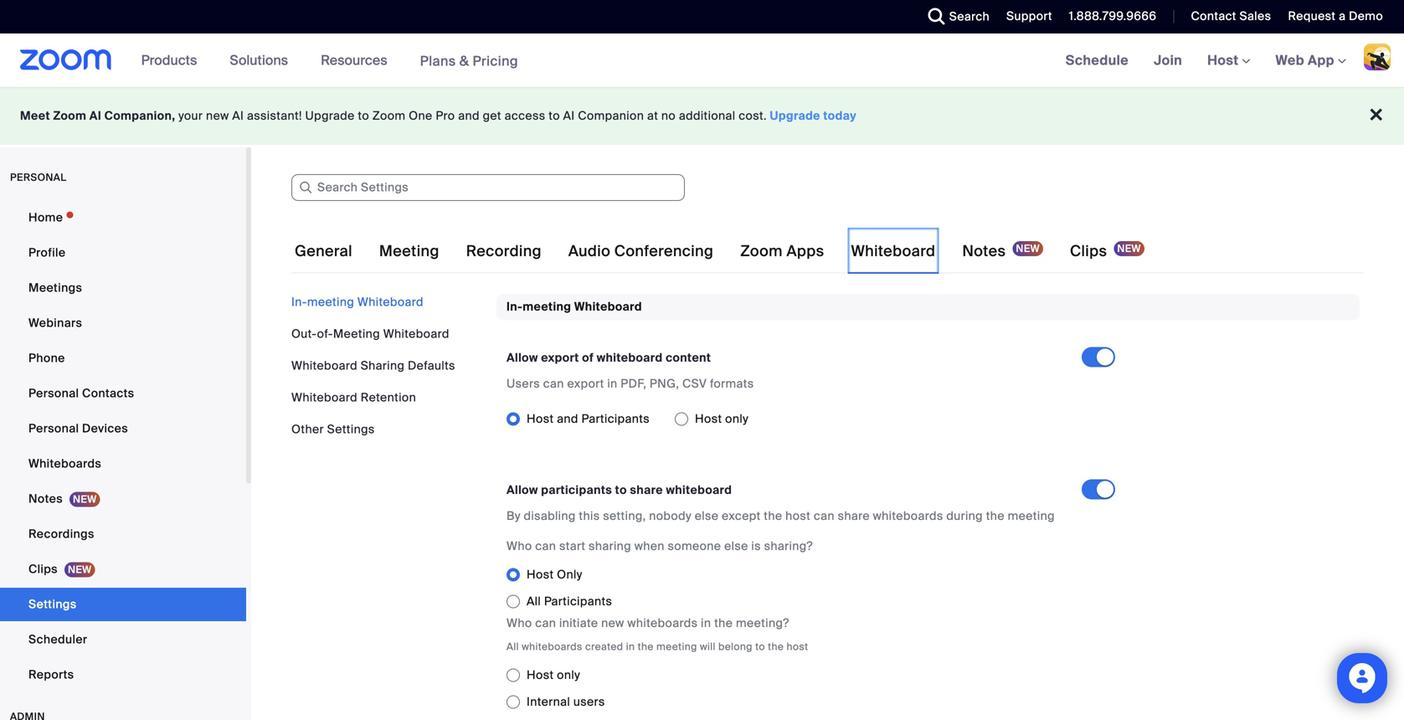 Task type: locate. For each thing, give the bounding box(es) containing it.
this
[[579, 508, 600, 524]]

and inside meet zoom ai companion, footer
[[458, 108, 480, 123]]

in up will at the bottom of page
[[701, 615, 711, 631]]

1 vertical spatial new
[[601, 615, 624, 631]]

3 ai from the left
[[563, 108, 575, 123]]

host down contact sales
[[1207, 51, 1242, 69]]

who can start sharing when someone else is sharing? option group
[[507, 561, 1129, 615]]

1 vertical spatial share
[[838, 508, 870, 524]]

in left pdf,
[[607, 376, 618, 391]]

a
[[1339, 8, 1346, 24]]

personal
[[28, 386, 79, 401], [28, 421, 79, 436]]

1 allow from the top
[[507, 350, 538, 365]]

0 horizontal spatial ai
[[89, 108, 101, 123]]

whiteboard sharing defaults
[[291, 358, 455, 373]]

new right your
[[206, 108, 229, 123]]

other
[[291, 422, 324, 437]]

settings
[[327, 422, 375, 437], [28, 597, 77, 612]]

and inside option group
[[557, 411, 578, 426]]

0 vertical spatial host only
[[695, 411, 749, 426]]

host left only
[[527, 567, 554, 582]]

option group containing host and participants
[[507, 406, 1082, 432]]

1 vertical spatial notes
[[28, 491, 63, 507]]

out-of-meeting whiteboard
[[291, 326, 449, 342]]

2 horizontal spatial zoom
[[740, 242, 783, 261]]

zoom right meet
[[53, 108, 86, 123]]

tabs of my account settings page tab list
[[291, 228, 1148, 275]]

upgrade
[[305, 108, 355, 123], [770, 108, 820, 123]]

personal down phone
[[28, 386, 79, 401]]

whiteboards left 'during'
[[873, 508, 943, 524]]

in- up out-
[[291, 294, 307, 310]]

schedule link
[[1053, 33, 1141, 87]]

host inside 'who can initiate new whiteboards in the meeting?' option group
[[527, 667, 554, 683]]

in-meeting whiteboard up out-of-meeting whiteboard
[[291, 294, 424, 310]]

0 vertical spatial all
[[527, 594, 541, 609]]

menu bar
[[291, 294, 484, 438]]

contacts
[[82, 386, 134, 401]]

support link
[[994, 0, 1056, 33], [1006, 8, 1052, 24]]

1 vertical spatial only
[[557, 667, 580, 683]]

general
[[295, 242, 352, 261]]

host only down formats
[[695, 411, 749, 426]]

setting,
[[603, 508, 646, 524]]

personal for personal devices
[[28, 421, 79, 436]]

ai left companion at the left
[[563, 108, 575, 123]]

notes
[[962, 242, 1006, 261], [28, 491, 63, 507]]

host down users at the left of the page
[[527, 411, 554, 426]]

contact sales link
[[1178, 0, 1275, 33], [1191, 8, 1271, 24]]

host down meeting?
[[787, 640, 808, 653]]

all participants
[[527, 594, 612, 609]]

in- down recording
[[507, 299, 523, 314]]

0 horizontal spatial share
[[630, 482, 663, 498]]

1 vertical spatial else
[[724, 538, 748, 554]]

who
[[507, 538, 532, 554], [507, 615, 532, 631]]

all for all participants
[[527, 594, 541, 609]]

0 vertical spatial notes
[[962, 242, 1006, 261]]

new inside in-meeting whiteboard element
[[601, 615, 624, 631]]

sharing
[[589, 538, 631, 554]]

host only
[[695, 411, 749, 426], [527, 667, 580, 683]]

zoom
[[53, 108, 86, 123], [372, 108, 406, 123], [740, 242, 783, 261]]

only
[[725, 411, 749, 426], [557, 667, 580, 683]]

2 personal from the top
[[28, 421, 79, 436]]

zoom left one
[[372, 108, 406, 123]]

1 personal from the top
[[28, 386, 79, 401]]

host up sharing?
[[785, 508, 811, 524]]

allow up users at the left of the page
[[507, 350, 538, 365]]

1 vertical spatial personal
[[28, 421, 79, 436]]

meeting
[[379, 242, 439, 261], [333, 326, 380, 342]]

can right users at the left of the page
[[543, 376, 564, 391]]

request
[[1288, 8, 1336, 24]]

notes link
[[0, 482, 246, 516]]

0 vertical spatial only
[[725, 411, 749, 426]]

meeting inside tabs of my account settings page "tab list"
[[379, 242, 439, 261]]

in-meeting whiteboard up of
[[507, 299, 642, 314]]

0 horizontal spatial in-
[[291, 294, 307, 310]]

personal
[[10, 171, 67, 184]]

all inside who can start sharing when someone else is sharing? option group
[[527, 594, 541, 609]]

else left the is
[[724, 538, 748, 554]]

who down the all participants
[[507, 615, 532, 631]]

ai left the companion,
[[89, 108, 101, 123]]

2 vertical spatial whiteboards
[[522, 640, 582, 653]]

0 vertical spatial host
[[785, 508, 811, 524]]

meeting down in-meeting whiteboard link
[[333, 326, 380, 342]]

1 horizontal spatial notes
[[962, 242, 1006, 261]]

1 vertical spatial allow
[[507, 482, 538, 498]]

0 vertical spatial else
[[695, 508, 719, 524]]

personal devices
[[28, 421, 128, 436]]

new up created
[[601, 615, 624, 631]]

meeting up in-meeting whiteboard link
[[379, 242, 439, 261]]

other settings link
[[291, 422, 375, 437]]

scheduler
[[28, 632, 87, 647]]

clips link
[[0, 553, 246, 586]]

participants inside option group
[[581, 411, 650, 426]]

1 vertical spatial who
[[507, 615, 532, 631]]

menu bar containing in-meeting whiteboard
[[291, 294, 484, 438]]

and up participants
[[557, 411, 578, 426]]

1 vertical spatial participants
[[544, 594, 612, 609]]

reports
[[28, 667, 74, 682]]

1 vertical spatial all
[[507, 640, 519, 653]]

host up internal
[[527, 667, 554, 683]]

ai left the assistant!
[[232, 108, 244, 123]]

search button
[[916, 0, 994, 33]]

whiteboards link
[[0, 447, 246, 481]]

banner containing products
[[0, 33, 1404, 88]]

who down by
[[507, 538, 532, 554]]

0 horizontal spatial notes
[[28, 491, 63, 507]]

pdf,
[[621, 376, 646, 391]]

2 who from the top
[[507, 615, 532, 631]]

internal users
[[527, 694, 605, 709]]

1 vertical spatial host only
[[527, 667, 580, 683]]

0 vertical spatial whiteboards
[[873, 508, 943, 524]]

phone
[[28, 350, 65, 366]]

1 horizontal spatial whiteboards
[[627, 615, 698, 631]]

new
[[206, 108, 229, 123], [601, 615, 624, 631]]

0 horizontal spatial host only
[[527, 667, 580, 683]]

0 horizontal spatial all
[[507, 640, 519, 653]]

1 vertical spatial host
[[787, 640, 808, 653]]

2 horizontal spatial in
[[701, 615, 711, 631]]

export left of
[[541, 350, 579, 365]]

else up someone in the bottom of the page
[[695, 508, 719, 524]]

1 horizontal spatial and
[[557, 411, 578, 426]]

only down formats
[[725, 411, 749, 426]]

participants down users can export in pdf, png, csv formats
[[581, 411, 650, 426]]

1 vertical spatial clips
[[28, 561, 58, 577]]

1 vertical spatial in
[[701, 615, 711, 631]]

2 allow from the top
[[507, 482, 538, 498]]

1 horizontal spatial else
[[724, 538, 748, 554]]

0 vertical spatial meeting
[[379, 242, 439, 261]]

host inside meetings "navigation"
[[1207, 51, 1242, 69]]

notes inside personal menu menu
[[28, 491, 63, 507]]

settings down whiteboard retention
[[327, 422, 375, 437]]

1 horizontal spatial upgrade
[[770, 108, 820, 123]]

1 vertical spatial whiteboard
[[666, 482, 732, 498]]

png,
[[650, 376, 679, 391]]

0 vertical spatial export
[[541, 350, 579, 365]]

cost.
[[739, 108, 767, 123]]

personal contacts
[[28, 386, 134, 401]]

0 horizontal spatial clips
[[28, 561, 58, 577]]

0 horizontal spatial and
[[458, 108, 480, 123]]

initiate
[[559, 615, 598, 631]]

2 horizontal spatial ai
[[563, 108, 575, 123]]

at
[[647, 108, 658, 123]]

else
[[695, 508, 719, 524], [724, 538, 748, 554]]

app
[[1308, 51, 1335, 69]]

1 vertical spatial settings
[[28, 597, 77, 612]]

only
[[557, 567, 582, 582]]

whiteboards down initiate
[[522, 640, 582, 653]]

audio
[[568, 242, 610, 261]]

who can initiate new whiteboards in the meeting? option group
[[507, 662, 1129, 720]]

0 vertical spatial personal
[[28, 386, 79, 401]]

whiteboard retention link
[[291, 390, 416, 405]]

will
[[700, 640, 716, 653]]

1 horizontal spatial in
[[626, 640, 635, 653]]

in right created
[[626, 640, 635, 653]]

recordings
[[28, 526, 94, 542]]

except
[[722, 508, 761, 524]]

access
[[505, 108, 546, 123]]

can left start
[[535, 538, 556, 554]]

1.888.799.9666
[[1069, 8, 1157, 24]]

0 horizontal spatial only
[[557, 667, 580, 683]]

participants up initiate
[[544, 594, 612, 609]]

1 horizontal spatial whiteboard
[[666, 482, 732, 498]]

can for users can export in pdf, png, csv formats
[[543, 376, 564, 391]]

participants inside who can start sharing when someone else is sharing? option group
[[544, 594, 612, 609]]

export down of
[[567, 376, 604, 391]]

1 vertical spatial and
[[557, 411, 578, 426]]

meeting left will at the bottom of page
[[656, 640, 697, 653]]

meeting right 'during'
[[1008, 508, 1055, 524]]

and left get
[[458, 108, 480, 123]]

0 horizontal spatial else
[[695, 508, 719, 524]]

no
[[661, 108, 676, 123]]

only up internal users
[[557, 667, 580, 683]]

1 horizontal spatial ai
[[232, 108, 244, 123]]

to down meeting?
[[755, 640, 765, 653]]

0 horizontal spatial upgrade
[[305, 108, 355, 123]]

can down the all participants
[[535, 615, 556, 631]]

allow up by
[[507, 482, 538, 498]]

whiteboard up users can export in pdf, png, csv formats
[[597, 350, 663, 365]]

upgrade down "product information" navigation
[[305, 108, 355, 123]]

host for only
[[527, 411, 554, 426]]

recording
[[466, 242, 542, 261]]

0 vertical spatial clips
[[1070, 242, 1107, 261]]

in
[[607, 376, 618, 391], [701, 615, 711, 631], [626, 640, 635, 653]]

products button
[[141, 33, 205, 87]]

settings up scheduler
[[28, 597, 77, 612]]

1 horizontal spatial settings
[[327, 422, 375, 437]]

share up setting,
[[630, 482, 663, 498]]

whiteboard retention
[[291, 390, 416, 405]]

host only up internal
[[527, 667, 580, 683]]

1 horizontal spatial clips
[[1070, 242, 1107, 261]]

1 horizontal spatial all
[[527, 594, 541, 609]]

whiteboards up all whiteboards created in the meeting will belong to the host at the bottom
[[627, 615, 698, 631]]

defaults
[[408, 358, 455, 373]]

meetings navigation
[[1053, 33, 1404, 88]]

0 vertical spatial in
[[607, 376, 618, 391]]

1 horizontal spatial share
[[838, 508, 870, 524]]

solutions
[[230, 51, 288, 69]]

host inside who can start sharing when someone else is sharing? option group
[[527, 567, 554, 582]]

zoom left apps
[[740, 242, 783, 261]]

allow
[[507, 350, 538, 365], [507, 482, 538, 498]]

0 vertical spatial new
[[206, 108, 229, 123]]

sales
[[1240, 8, 1271, 24]]

whiteboard sharing defaults link
[[291, 358, 455, 373]]

reports link
[[0, 658, 246, 692]]

1.888.799.9666 button
[[1056, 0, 1161, 33], [1069, 8, 1157, 24]]

request a demo link
[[1275, 0, 1404, 33], [1288, 8, 1383, 24]]

2 horizontal spatial whiteboards
[[873, 508, 943, 524]]

personal up whiteboards
[[28, 421, 79, 436]]

apps
[[787, 242, 824, 261]]

0 vertical spatial participants
[[581, 411, 650, 426]]

0 vertical spatial who
[[507, 538, 532, 554]]

host and participants
[[527, 411, 650, 426]]

home
[[28, 210, 63, 225]]

share up who can start sharing when someone else is sharing? option group
[[838, 508, 870, 524]]

banner
[[0, 33, 1404, 88]]

product information navigation
[[129, 33, 531, 88]]

0 horizontal spatial new
[[206, 108, 229, 123]]

1 who from the top
[[507, 538, 532, 554]]

notes inside tabs of my account settings page "tab list"
[[962, 242, 1006, 261]]

profile link
[[0, 236, 246, 270]]

2 vertical spatial in
[[626, 640, 635, 653]]

0 horizontal spatial settings
[[28, 597, 77, 612]]

conferencing
[[614, 242, 713, 261]]

the down who can initiate new whiteboards in the meeting?
[[638, 640, 654, 653]]

to down resources dropdown button
[[358, 108, 369, 123]]

settings link
[[0, 588, 246, 621]]

whiteboard up nobody
[[666, 482, 732, 498]]

0 vertical spatial and
[[458, 108, 480, 123]]

clips inside clips link
[[28, 561, 58, 577]]

pro
[[436, 108, 455, 123]]

when
[[634, 538, 665, 554]]

host for participants
[[527, 567, 554, 582]]

upgrade right cost.
[[770, 108, 820, 123]]

0 horizontal spatial in
[[607, 376, 618, 391]]

allow participants to share whiteboard
[[507, 482, 732, 498]]

1 horizontal spatial new
[[601, 615, 624, 631]]

option group
[[507, 406, 1082, 432]]

clips inside tabs of my account settings page "tab list"
[[1070, 242, 1107, 261]]

0 vertical spatial whiteboard
[[597, 350, 663, 365]]

0 vertical spatial allow
[[507, 350, 538, 365]]

in-
[[291, 294, 307, 310], [507, 299, 523, 314]]



Task type: vqa. For each thing, say whether or not it's contained in the screenshot.
web app DROPDOWN BUTTON
yes



Task type: describe. For each thing, give the bounding box(es) containing it.
support
[[1006, 8, 1052, 24]]

can for who can initiate new whiteboards in the meeting?
[[535, 615, 556, 631]]

whiteboard inside tabs of my account settings page "tab list"
[[851, 242, 935, 261]]

zoom apps
[[740, 242, 824, 261]]

settings inside settings link
[[28, 597, 77, 612]]

is
[[751, 538, 761, 554]]

Search Settings text field
[[291, 174, 685, 201]]

meet zoom ai companion, footer
[[0, 87, 1404, 145]]

demo
[[1349, 8, 1383, 24]]

0 horizontal spatial whiteboard
[[597, 350, 663, 365]]

1 horizontal spatial host only
[[695, 411, 749, 426]]

formats
[[710, 376, 754, 391]]

host button
[[1207, 51, 1250, 69]]

in for png,
[[607, 376, 618, 391]]

personal contacts link
[[0, 377, 246, 410]]

the right 'during'
[[986, 508, 1005, 524]]

sharing?
[[764, 538, 813, 554]]

zoom inside tabs of my account settings page "tab list"
[[740, 242, 783, 261]]

in for meeting
[[626, 640, 635, 653]]

1 vertical spatial meeting
[[333, 326, 380, 342]]

who for who can start sharing when someone else is sharing?
[[507, 538, 532, 554]]

resources
[[321, 51, 387, 69]]

meet zoom ai companion, your new ai assistant! upgrade to zoom one pro and get access to ai companion at no additional cost. upgrade today
[[20, 108, 857, 123]]

profile
[[28, 245, 66, 260]]

home link
[[0, 201, 246, 234]]

host down csv
[[695, 411, 722, 426]]

companion,
[[104, 108, 175, 123]]

webinars link
[[0, 306, 246, 340]]

audio conferencing
[[568, 242, 713, 261]]

1 vertical spatial whiteboards
[[627, 615, 698, 631]]

phone link
[[0, 342, 246, 375]]

contact sales
[[1191, 8, 1271, 24]]

&
[[459, 52, 469, 70]]

join
[[1154, 51, 1182, 69]]

web
[[1276, 51, 1304, 69]]

content
[[666, 350, 711, 365]]

the down meeting?
[[768, 640, 784, 653]]

meeting?
[[736, 615, 789, 631]]

web app
[[1276, 51, 1335, 69]]

participants
[[541, 482, 612, 498]]

personal devices link
[[0, 412, 246, 445]]

during
[[946, 508, 983, 524]]

meetings link
[[0, 271, 246, 305]]

0 vertical spatial share
[[630, 482, 663, 498]]

nobody
[[649, 508, 692, 524]]

internal
[[527, 694, 570, 709]]

1 ai from the left
[[89, 108, 101, 123]]

solutions button
[[230, 33, 296, 87]]

created
[[585, 640, 623, 653]]

scheduler link
[[0, 623, 246, 656]]

out-of-meeting whiteboard link
[[291, 326, 449, 342]]

products
[[141, 51, 197, 69]]

web app button
[[1276, 51, 1346, 69]]

all for all whiteboards created in the meeting will belong to the host
[[507, 640, 519, 653]]

other settings
[[291, 422, 375, 437]]

devices
[[82, 421, 128, 436]]

allow export of whiteboard content
[[507, 350, 711, 365]]

personal for personal contacts
[[28, 386, 79, 401]]

meeting up of-
[[307, 294, 354, 310]]

who can initiate new whiteboards in the meeting?
[[507, 615, 789, 631]]

meeting down audio
[[523, 299, 571, 314]]

users
[[573, 694, 605, 709]]

1 horizontal spatial in-meeting whiteboard
[[507, 299, 642, 314]]

allow for allow participants to share whiteboard
[[507, 482, 538, 498]]

2 ai from the left
[[232, 108, 244, 123]]

by disabling this setting, nobody else except the host can share whiteboards during the meeting
[[507, 508, 1055, 524]]

profile picture image
[[1364, 44, 1391, 70]]

in-meeting whiteboard element
[[496, 294, 1360, 720]]

search
[[949, 9, 990, 24]]

in-meeting whiteboard link
[[291, 294, 424, 310]]

new inside meet zoom ai companion, footer
[[206, 108, 229, 123]]

allow for allow export of whiteboard content
[[507, 350, 538, 365]]

belong
[[718, 640, 753, 653]]

the up belong
[[714, 615, 733, 631]]

1 vertical spatial export
[[567, 376, 604, 391]]

recordings link
[[0, 517, 246, 551]]

users
[[507, 376, 540, 391]]

personal menu menu
[[0, 201, 246, 693]]

request a demo
[[1288, 8, 1383, 24]]

plans
[[420, 52, 456, 70]]

who can start sharing when someone else is sharing?
[[507, 538, 813, 554]]

retention
[[361, 390, 416, 405]]

host only inside 'who can initiate new whiteboards in the meeting?' option group
[[527, 667, 580, 683]]

1 horizontal spatial zoom
[[372, 108, 406, 123]]

of
[[582, 350, 594, 365]]

who for who can initiate new whiteboards in the meeting?
[[507, 615, 532, 631]]

all whiteboards created in the meeting will belong to the host
[[507, 640, 808, 653]]

to right access
[[549, 108, 560, 123]]

0 vertical spatial settings
[[327, 422, 375, 437]]

the right except
[[764, 508, 782, 524]]

1 upgrade from the left
[[305, 108, 355, 123]]

meet
[[20, 108, 50, 123]]

schedule
[[1066, 51, 1129, 69]]

to up setting,
[[615, 482, 627, 498]]

0 horizontal spatial zoom
[[53, 108, 86, 123]]

assistant!
[[247, 108, 302, 123]]

2 upgrade from the left
[[770, 108, 820, 123]]

1 horizontal spatial only
[[725, 411, 749, 426]]

out-
[[291, 326, 317, 342]]

0 horizontal spatial in-meeting whiteboard
[[291, 294, 424, 310]]

0 horizontal spatial whiteboards
[[522, 640, 582, 653]]

pricing
[[473, 52, 518, 70]]

1 horizontal spatial in-
[[507, 299, 523, 314]]

host for users
[[527, 667, 554, 683]]

get
[[483, 108, 501, 123]]

additional
[[679, 108, 736, 123]]

can for who can start sharing when someone else is sharing?
[[535, 538, 556, 554]]

whiteboards
[[28, 456, 101, 471]]

sharing
[[361, 358, 405, 373]]

by
[[507, 508, 521, 524]]

can up who can start sharing when someone else is sharing? option group
[[814, 508, 835, 524]]

companion
[[578, 108, 644, 123]]

only inside 'who can initiate new whiteboards in the meeting?' option group
[[557, 667, 580, 683]]

one
[[409, 108, 433, 123]]

zoom logo image
[[20, 49, 112, 70]]

disabling
[[524, 508, 576, 524]]

host only
[[527, 567, 582, 582]]



